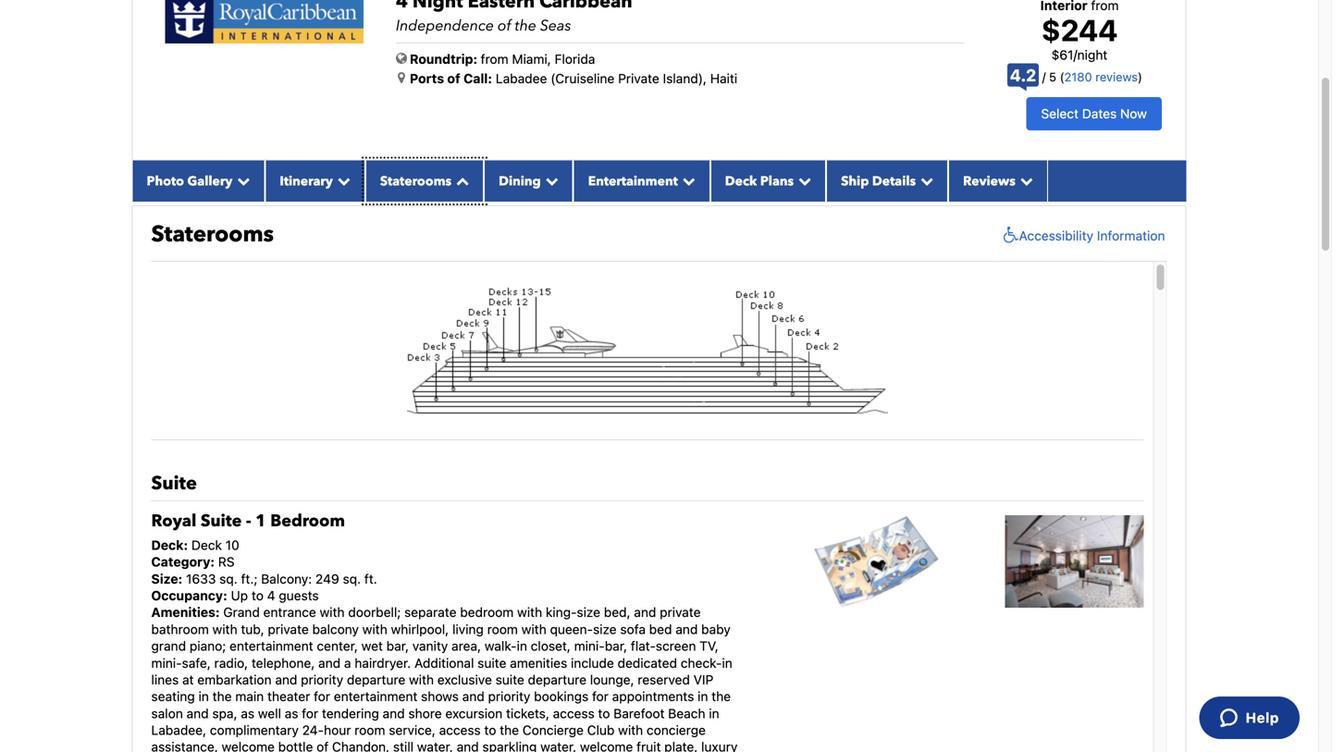 Task type: describe. For each thing, give the bounding box(es) containing it.
chevron down image for reviews
[[1016, 174, 1033, 187]]

1 vertical spatial mini-
[[151, 655, 182, 671]]

wheelchair image
[[999, 226, 1019, 245]]

2 water, from the left
[[541, 740, 577, 752]]

in down "vip"
[[698, 689, 708, 704]]

0 horizontal spatial priority
[[301, 672, 343, 687]]

tub,
[[241, 622, 264, 637]]

baby
[[701, 622, 731, 637]]

select
[[1041, 106, 1079, 121]]

shows
[[421, 689, 459, 704]]

with down barefoot
[[618, 723, 643, 738]]

of for ports
[[447, 71, 460, 86]]

the down "vip"
[[712, 689, 731, 704]]

1 vertical spatial priority
[[488, 689, 531, 704]]

and left a
[[318, 655, 341, 671]]

ft.;
[[241, 571, 258, 586]]

grand entrance with doorbell; separate bedroom with king-size bed, and private bathroom with tub, private balcony with whirlpool, living room with queen-size sofa bed and baby grand piano; entertainment center, wet bar, vanity area, walk-in closet, mini-bar, flat-screen tv, mini-safe, radio, telephone, and a hairdryer. additional suite amenities include dedicated check-in lines at embarkation and priority departure with exclusive suite departure lounge, reserved vip seating in the main theater for entertainment shows and priority bookings for appointments in the salon and spa, as well as for tendering and shore excursion tickets, access to barefoot beach in labadee, complimentary 24-hour room service, access to the concierge club with concierge assistance, welcome bottle of chandon, still water, and sparkling water, welcome fruit plate
[[151, 605, 738, 752]]

deck plans button
[[710, 160, 826, 202]]

bed
[[649, 622, 672, 637]]

-
[[246, 510, 251, 532]]

accessibility
[[1019, 228, 1094, 243]]

independence of the seas staterooms image
[[407, 285, 888, 422]]

$244 $61 / night
[[1042, 13, 1118, 62]]

royal suite - 1 bedroom deck: deck 10
[[151, 510, 345, 553]]

for up 24-
[[302, 706, 318, 721]]

4
[[267, 588, 275, 603]]

entertainment button
[[573, 160, 710, 202]]

ports of call: labadee (cruiseline private island), haiti
[[410, 71, 738, 86]]

piano;
[[190, 639, 226, 654]]

beach
[[668, 706, 706, 721]]

(cruiseline
[[551, 71, 615, 86]]

$244 main content
[[123, 0, 1196, 752]]

closet,
[[531, 639, 571, 654]]

itinerary button
[[265, 160, 365, 202]]

bedroom
[[460, 605, 514, 620]]

2 departure from the left
[[528, 672, 587, 687]]

1 sq. from the left
[[219, 571, 238, 586]]

the up sparkling
[[500, 723, 519, 738]]

the left seas
[[515, 16, 537, 36]]

reserved
[[638, 672, 690, 687]]

1 horizontal spatial mini-
[[574, 639, 605, 654]]

photo
[[147, 172, 184, 190]]

and up excursion
[[462, 689, 485, 704]]

cabin image for deck 10 deck on independence of the seas image
[[1005, 515, 1144, 608]]

ft.
[[364, 571, 377, 586]]

0 horizontal spatial entertainment
[[230, 639, 313, 654]]

in right seating on the left bottom of page
[[198, 689, 209, 704]]

select          dates now
[[1041, 106, 1147, 121]]

accessibility information
[[1019, 228, 1165, 243]]

itinerary
[[280, 172, 333, 190]]

royal
[[151, 510, 196, 532]]

0 horizontal spatial access
[[439, 723, 481, 738]]

grand
[[223, 605, 260, 620]]

reviews
[[963, 172, 1016, 190]]

of inside grand entrance with doorbell; separate bedroom with king-size bed, and private bathroom with tub, private balcony with whirlpool, living room with queen-size sofa bed and baby grand piano; entertainment center, wet bar, vanity area, walk-in closet, mini-bar, flat-screen tv, mini-safe, radio, telephone, and a hairdryer. additional suite amenities include dedicated check-in lines at embarkation and priority departure with exclusive suite departure lounge, reserved vip seating in the main theater for entertainment shows and priority bookings for appointments in the salon and spa, as well as for tendering and shore excursion tickets, access to barefoot beach in labadee, complimentary 24-hour room service, access to the concierge club with concierge assistance, welcome bottle of chandon, still water, and sparkling water, welcome fruit plate
[[317, 740, 329, 752]]

and up theater
[[275, 672, 297, 687]]

1 water, from the left
[[417, 740, 453, 752]]

safe,
[[182, 655, 211, 671]]

from
[[481, 51, 509, 67]]

bathroom
[[151, 622, 209, 637]]

/ inside $244 $61 / night
[[1074, 47, 1078, 62]]

tickets,
[[506, 706, 550, 721]]

to inside category: rs size: 1633 sq. ft.; balcony: 249 sq. ft. occupancy: up to 4 guests amenities:
[[252, 588, 264, 603]]

main
[[235, 689, 264, 704]]

plans
[[760, 172, 794, 190]]

chevron down image for ship details
[[916, 174, 934, 187]]

a
[[344, 655, 351, 671]]

and down excursion
[[457, 740, 479, 752]]

1633
[[186, 571, 216, 586]]

ship details button
[[826, 160, 949, 202]]

deck inside royal suite - 1 bedroom deck: deck 10
[[191, 537, 222, 553]]

with down grand
[[212, 622, 237, 637]]

1 departure from the left
[[347, 672, 406, 687]]

roundtrip:
[[410, 51, 478, 67]]

in right beach
[[709, 706, 719, 721]]

with up shows
[[409, 672, 434, 687]]

2 vertical spatial to
[[484, 723, 496, 738]]

2180
[[1065, 70, 1092, 84]]

separate
[[404, 605, 457, 620]]

/ inside 4.2 / 5 ( 2180 reviews )
[[1042, 70, 1046, 84]]

5
[[1049, 70, 1057, 84]]

excursion
[[445, 706, 503, 721]]

1 horizontal spatial access
[[553, 706, 595, 721]]

size:
[[151, 571, 183, 586]]

deck plans
[[725, 172, 794, 190]]

globe image
[[396, 52, 407, 65]]

wet
[[362, 639, 383, 654]]

concierge
[[647, 723, 706, 738]]

roundtrip: from miami, florida
[[410, 51, 595, 67]]

occupancy:
[[151, 588, 227, 603]]

1 vertical spatial entertainment
[[334, 689, 418, 704]]

hour
[[324, 723, 351, 738]]

club
[[587, 723, 615, 738]]

night
[[1078, 47, 1108, 62]]

balcony:
[[261, 571, 312, 586]]

and up labadee,
[[187, 706, 209, 721]]

up
[[231, 588, 248, 603]]

10
[[226, 537, 239, 553]]

reviews button
[[949, 160, 1048, 202]]

additional
[[415, 655, 474, 671]]

salon
[[151, 706, 183, 721]]

seating
[[151, 689, 195, 704]]

dining
[[499, 172, 541, 190]]

0 horizontal spatial suite
[[151, 471, 197, 496]]

tv,
[[700, 639, 719, 654]]

rs
[[218, 554, 235, 570]]

photo gallery button
[[132, 160, 265, 202]]

1 horizontal spatial room
[[487, 622, 518, 637]]

deck:
[[151, 537, 188, 553]]

queen-
[[550, 622, 593, 637]]

for down lounge, at the bottom of page
[[592, 689, 609, 704]]

)
[[1138, 70, 1143, 84]]

0 horizontal spatial private
[[268, 622, 309, 637]]



Task type: vqa. For each thing, say whether or not it's contained in the screenshot.
Ship Details chevron down image
yes



Task type: locate. For each thing, give the bounding box(es) containing it.
chevron down image for dining
[[541, 174, 559, 187]]

chevron down image for photo gallery
[[233, 174, 250, 187]]

1 horizontal spatial sq.
[[343, 571, 361, 586]]

size down bed,
[[593, 622, 617, 637]]

mini-
[[574, 639, 605, 654], [151, 655, 182, 671]]

chevron down image inside itinerary dropdown button
[[333, 174, 351, 187]]

0 horizontal spatial sq.
[[219, 571, 238, 586]]

embarkation
[[197, 672, 272, 687]]

bookings
[[534, 689, 589, 704]]

independence
[[396, 16, 494, 36]]

24-
[[302, 723, 324, 738]]

for up tendering
[[314, 689, 330, 704]]

departure up the bookings
[[528, 672, 587, 687]]

departure down the hairdryer.
[[347, 672, 406, 687]]

doorbell;
[[348, 605, 401, 620]]

5 chevron down image from the left
[[916, 174, 934, 187]]

sofa
[[620, 622, 646, 637]]

water, down concierge
[[541, 740, 577, 752]]

chevron down image for entertainment
[[678, 174, 696, 187]]

entertainment up tendering
[[334, 689, 418, 704]]

hairdryer.
[[355, 655, 411, 671]]

size up the queen- at left
[[577, 605, 601, 620]]

1 horizontal spatial entertainment
[[334, 689, 418, 704]]

1 welcome from the left
[[222, 740, 275, 752]]

1 chevron down image from the left
[[233, 174, 250, 187]]

entrance
[[263, 605, 316, 620]]

of for independence
[[498, 16, 511, 36]]

1 vertical spatial staterooms
[[151, 219, 274, 250]]

call:
[[464, 71, 492, 86]]

amenities
[[510, 655, 567, 671]]

suite up royal
[[151, 471, 197, 496]]

chevron down image inside photo gallery dropdown button
[[233, 174, 250, 187]]

1 horizontal spatial departure
[[528, 672, 587, 687]]

1 horizontal spatial /
[[1074, 47, 1078, 62]]

1 vertical spatial room
[[355, 723, 385, 738]]

and up service,
[[383, 706, 405, 721]]

0 vertical spatial access
[[553, 706, 595, 721]]

chevron down image inside ship details dropdown button
[[916, 174, 934, 187]]

to left 4 at the left bottom of page
[[252, 588, 264, 603]]

chandon,
[[332, 740, 390, 752]]

living
[[452, 622, 484, 637]]

balcony
[[312, 622, 359, 637]]

complimentary
[[210, 723, 299, 738]]

walk-
[[485, 639, 517, 654]]

king-
[[546, 605, 577, 620]]

suite inside royal suite - 1 bedroom deck: deck 10
[[201, 510, 242, 532]]

to up club
[[598, 706, 610, 721]]

independence of the seas
[[396, 16, 571, 36]]

1 vertical spatial access
[[439, 723, 481, 738]]

with left king-
[[517, 605, 542, 620]]

bar, up the hairdryer.
[[387, 639, 409, 654]]

exclusive
[[438, 672, 492, 687]]

0 horizontal spatial staterooms
[[151, 219, 274, 250]]

/ left the 5
[[1042, 70, 1046, 84]]

chevron down image inside reviews dropdown button
[[1016, 174, 1033, 187]]

select          dates now link
[[1027, 97, 1162, 131]]

0 vertical spatial size
[[577, 605, 601, 620]]

1 horizontal spatial priority
[[488, 689, 531, 704]]

1 vertical spatial size
[[593, 622, 617, 637]]

florida
[[555, 51, 595, 67]]

room up chandon,
[[355, 723, 385, 738]]

2180 reviews link
[[1065, 70, 1138, 84]]

2 chevron down image from the left
[[333, 174, 351, 187]]

island),
[[663, 71, 707, 86]]

0 horizontal spatial as
[[241, 706, 255, 721]]

lines
[[151, 672, 179, 687]]

and up sofa
[[634, 605, 656, 620]]

water,
[[417, 740, 453, 752], [541, 740, 577, 752]]

0 vertical spatial suite
[[151, 471, 197, 496]]

telephone,
[[252, 655, 315, 671]]

1 horizontal spatial suite
[[201, 510, 242, 532]]

barefoot
[[614, 706, 665, 721]]

in up amenities
[[517, 639, 527, 654]]

royal caribbean image
[[165, 0, 364, 43]]

1 vertical spatial deck
[[191, 537, 222, 553]]

spa,
[[212, 706, 237, 721]]

1 horizontal spatial private
[[660, 605, 701, 620]]

0 vertical spatial mini-
[[574, 639, 605, 654]]

1 horizontal spatial water,
[[541, 740, 577, 752]]

room up walk- at the bottom left of page
[[487, 622, 518, 637]]

2 welcome from the left
[[580, 740, 633, 752]]

0 vertical spatial deck
[[725, 172, 757, 190]]

1 horizontal spatial deck
[[725, 172, 757, 190]]

chevron down image left deck plans
[[678, 174, 696, 187]]

whirlpool,
[[391, 622, 449, 637]]

of down roundtrip:
[[447, 71, 460, 86]]

/ up 4.2 / 5 ( 2180 reviews )
[[1074, 47, 1078, 62]]

1 vertical spatial /
[[1042, 70, 1046, 84]]

chevron down image inside dining "dropdown button"
[[541, 174, 559, 187]]

staterooms
[[380, 172, 452, 190], [151, 219, 274, 250]]

0 horizontal spatial water,
[[417, 740, 453, 752]]

staterooms inside dropdown button
[[380, 172, 452, 190]]

sparkling
[[483, 740, 537, 752]]

0 horizontal spatial of
[[317, 740, 329, 752]]

and up screen
[[676, 622, 698, 637]]

bed,
[[604, 605, 631, 620]]

1 vertical spatial to
[[598, 706, 610, 721]]

with up balcony
[[320, 605, 345, 620]]

1 horizontal spatial staterooms
[[380, 172, 452, 190]]

private down entrance at the bottom left of the page
[[268, 622, 309, 637]]

still
[[393, 740, 414, 752]]

mini- up include
[[574, 639, 605, 654]]

in down baby
[[722, 655, 733, 671]]

2 sq. from the left
[[343, 571, 361, 586]]

2 vertical spatial of
[[317, 740, 329, 752]]

entertainment
[[230, 639, 313, 654], [334, 689, 418, 704]]

0 horizontal spatial bar,
[[387, 639, 409, 654]]

area,
[[452, 639, 481, 654]]

0 vertical spatial of
[[498, 16, 511, 36]]

shore
[[408, 706, 442, 721]]

0 vertical spatial to
[[252, 588, 264, 603]]

0 vertical spatial private
[[660, 605, 701, 620]]

concierge
[[523, 723, 584, 738]]

details
[[872, 172, 916, 190]]

chevron down image
[[794, 174, 812, 187]]

dining button
[[484, 160, 573, 202]]

flat-
[[631, 639, 656, 654]]

0 vertical spatial priority
[[301, 672, 343, 687]]

suite up the 10
[[201, 510, 242, 532]]

room
[[487, 622, 518, 637], [355, 723, 385, 738]]

staterooms button
[[365, 160, 484, 202]]

chevron down image left itinerary
[[233, 174, 250, 187]]

chevron down image
[[233, 174, 250, 187], [333, 174, 351, 187], [541, 174, 559, 187], [678, 174, 696, 187], [916, 174, 934, 187], [1016, 174, 1033, 187]]

0 vertical spatial staterooms
[[380, 172, 452, 190]]

1 horizontal spatial as
[[285, 706, 298, 721]]

$244
[[1042, 13, 1118, 48]]

the up spa,
[[212, 689, 232, 704]]

access down excursion
[[439, 723, 481, 738]]

private up bed in the bottom of the page
[[660, 605, 701, 620]]

suite down amenities
[[496, 672, 524, 687]]

6 chevron down image from the left
[[1016, 174, 1033, 187]]

1 as from the left
[[241, 706, 255, 721]]

chevron down image for itinerary
[[333, 174, 351, 187]]

1 vertical spatial suite
[[496, 672, 524, 687]]

0 vertical spatial room
[[487, 622, 518, 637]]

entertainment up telephone,
[[230, 639, 313, 654]]

0 horizontal spatial departure
[[347, 672, 406, 687]]

2 horizontal spatial to
[[598, 706, 610, 721]]

2 bar, from the left
[[605, 639, 627, 654]]

chevron down image up wheelchair icon
[[1016, 174, 1033, 187]]

1 vertical spatial private
[[268, 622, 309, 637]]

(
[[1060, 70, 1065, 84]]

deck left "plans"
[[725, 172, 757, 190]]

0 horizontal spatial /
[[1042, 70, 1046, 84]]

1 horizontal spatial welcome
[[580, 740, 633, 752]]

priority down center,
[[301, 672, 343, 687]]

as down theater
[[285, 706, 298, 721]]

miami,
[[512, 51, 551, 67]]

0 horizontal spatial welcome
[[222, 740, 275, 752]]

map marker image
[[398, 71, 405, 84]]

3 chevron down image from the left
[[541, 174, 559, 187]]

deck inside dropdown button
[[725, 172, 757, 190]]

to down excursion
[[484, 723, 496, 738]]

haiti
[[710, 71, 738, 86]]

labadee,
[[151, 723, 206, 738]]

the
[[515, 16, 537, 36], [212, 689, 232, 704], [712, 689, 731, 704], [500, 723, 519, 738]]

1 bar, from the left
[[387, 639, 409, 654]]

dedicated
[[618, 655, 677, 671]]

water, down service,
[[417, 740, 453, 752]]

suite down walk- at the bottom left of page
[[478, 655, 507, 671]]

assistance,
[[151, 740, 218, 752]]

welcome down club
[[580, 740, 633, 752]]

0 horizontal spatial mini-
[[151, 655, 182, 671]]

amenities:
[[151, 605, 220, 620]]

lounge,
[[590, 672, 634, 687]]

departure
[[347, 672, 406, 687], [528, 672, 587, 687]]

with down doorbell;
[[362, 622, 387, 637]]

check-
[[681, 655, 722, 671]]

gallery
[[187, 172, 233, 190]]

2 as from the left
[[285, 706, 298, 721]]

4 chevron down image from the left
[[678, 174, 696, 187]]

1 horizontal spatial of
[[447, 71, 460, 86]]

for
[[314, 689, 330, 704], [592, 689, 609, 704], [302, 706, 318, 721]]

of down 24-
[[317, 740, 329, 752]]

0 vertical spatial entertainment
[[230, 639, 313, 654]]

1 horizontal spatial bar,
[[605, 639, 627, 654]]

category:
[[151, 554, 215, 570]]

1 vertical spatial suite
[[201, 510, 242, 532]]

mini- up lines
[[151, 655, 182, 671]]

1 vertical spatial of
[[447, 71, 460, 86]]

sq. down the rs
[[219, 571, 238, 586]]

dates
[[1082, 106, 1117, 121]]

ship
[[841, 172, 869, 190]]

in
[[517, 639, 527, 654], [722, 655, 733, 671], [198, 689, 209, 704], [698, 689, 708, 704], [709, 706, 719, 721]]

0 horizontal spatial to
[[252, 588, 264, 603]]

private
[[660, 605, 701, 620], [268, 622, 309, 637]]

chevron down image left reviews
[[916, 174, 934, 187]]

1 horizontal spatial to
[[484, 723, 496, 738]]

0 horizontal spatial deck
[[191, 537, 222, 553]]

chevron down image left staterooms dropdown button
[[333, 174, 351, 187]]

welcome
[[222, 740, 275, 752], [580, 740, 633, 752]]

0 horizontal spatial room
[[355, 723, 385, 738]]

access down the bookings
[[553, 706, 595, 721]]

chevron down image left entertainment
[[541, 174, 559, 187]]

with up closet, on the bottom
[[522, 622, 547, 637]]

service,
[[389, 723, 436, 738]]

chevron up image
[[452, 174, 469, 187]]

bar, down sofa
[[605, 639, 627, 654]]

chevron down image inside the entertainment dropdown button
[[678, 174, 696, 187]]

sq. left ft.
[[343, 571, 361, 586]]

tendering
[[322, 706, 379, 721]]

seas
[[540, 16, 571, 36]]

fruit
[[637, 740, 661, 752]]

of up roundtrip: from miami, florida
[[498, 16, 511, 36]]

reviews
[[1096, 70, 1138, 84]]

249
[[316, 571, 339, 586]]

1
[[256, 510, 266, 532]]

welcome down complimentary
[[222, 740, 275, 752]]

0 vertical spatial suite
[[478, 655, 507, 671]]

4.2
[[1010, 65, 1036, 85]]

2 horizontal spatial of
[[498, 16, 511, 36]]

priority up "tickets,"
[[488, 689, 531, 704]]

as down main
[[241, 706, 255, 721]]

deck left the 10
[[191, 537, 222, 553]]

0 vertical spatial /
[[1074, 47, 1078, 62]]

vip
[[694, 672, 714, 687]]



